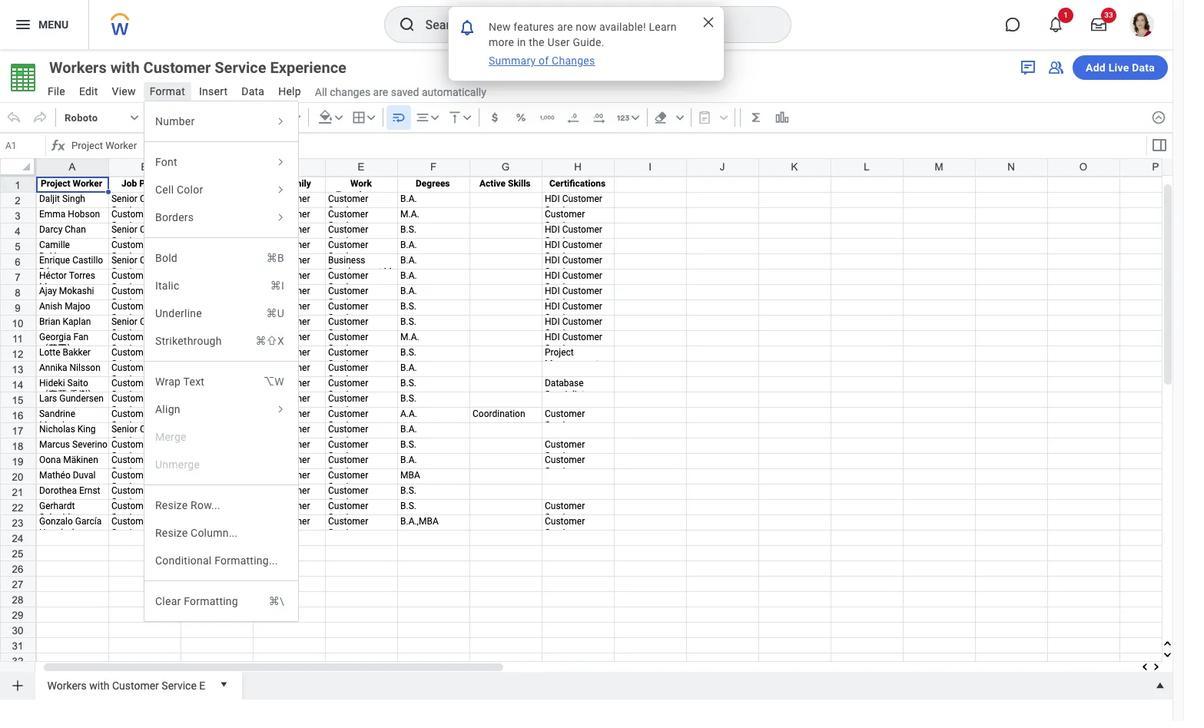 Task type: vqa. For each thing, say whether or not it's contained in the screenshot.
chevron down small icon inside the "roboto" dropdown button
yes



Task type: describe. For each thing, give the bounding box(es) containing it.
resize for resize row...
[[155, 500, 188, 512]]

⌘⇧x
[[256, 335, 284, 347]]

merge
[[155, 431, 187, 443]]

add live data
[[1086, 61, 1155, 74]]

learn
[[649, 21, 677, 33]]

service for experience
[[215, 58, 266, 77]]

view
[[112, 85, 136, 98]]

⌘\
[[269, 596, 284, 608]]

33 button
[[1082, 8, 1117, 42]]

formatting...
[[215, 555, 278, 567]]

3 chevron down small image from the left
[[459, 110, 475, 125]]

clear
[[155, 596, 181, 608]]

are for changes
[[373, 86, 388, 98]]

align top image
[[447, 110, 462, 125]]

dollar sign image
[[487, 110, 502, 125]]

cell color
[[155, 184, 203, 196]]

unmerge menu item
[[144, 451, 298, 479]]

user
[[548, 36, 570, 48]]

changes
[[552, 55, 595, 67]]

data inside add live data button
[[1132, 61, 1155, 74]]

all
[[315, 86, 327, 98]]

add live data button
[[1073, 55, 1168, 80]]

1 chevron down small image from the left
[[331, 110, 346, 125]]

e
[[199, 680, 205, 692]]

workers with customer service experience
[[49, 58, 347, 77]]

cell color menu item
[[144, 176, 298, 204]]

menu
[[38, 18, 69, 30]]

the
[[529, 36, 545, 48]]

x image
[[701, 15, 716, 30]]

available!
[[599, 21, 646, 33]]

search image
[[398, 15, 416, 34]]

chevron right small image for cell color
[[274, 183, 287, 197]]

resize column...
[[155, 527, 238, 540]]

3 chevron down small image from the left
[[363, 110, 379, 125]]

2 chevron down small image from the left
[[289, 110, 304, 125]]

align menu item
[[144, 396, 298, 423]]

experience
[[270, 58, 347, 77]]

live
[[1109, 61, 1129, 74]]

edit
[[79, 85, 98, 98]]

33
[[1105, 11, 1113, 19]]

align center image
[[415, 110, 430, 125]]

border all image
[[351, 110, 366, 125]]

menu item containing italic
[[144, 272, 298, 300]]

bold image
[[193, 110, 209, 125]]

justify image
[[14, 15, 32, 34]]

percentage image
[[513, 110, 529, 125]]

color
[[177, 184, 203, 196]]

customer for experience
[[143, 58, 211, 77]]

conditional formatting...
[[155, 555, 278, 567]]

roboto
[[65, 112, 98, 123]]

remove zero image
[[565, 110, 581, 125]]

in
[[517, 36, 526, 48]]

merge menu item
[[155, 428, 287, 447]]

all changes are saved automatically
[[315, 86, 486, 98]]

menu item containing wrap text
[[144, 368, 298, 396]]

conditional
[[155, 555, 212, 567]]

cell
[[155, 184, 174, 196]]

notifications large image
[[1048, 17, 1064, 32]]

workers for workers with customer service experience
[[49, 58, 107, 77]]



Task type: locate. For each thing, give the bounding box(es) containing it.
workers with customer service e button
[[41, 673, 212, 697]]

clear formatting
[[155, 596, 238, 608]]

chevron down small image down view
[[127, 110, 142, 125]]

data inside the menus menu bar
[[242, 85, 265, 98]]

service inside "button"
[[215, 58, 266, 77]]

Search Workday  search field
[[425, 8, 759, 42]]

menus menu bar
[[40, 81, 309, 105]]

0 vertical spatial service
[[215, 58, 266, 77]]

1 horizontal spatial service
[[215, 58, 266, 77]]

text
[[183, 376, 205, 388]]

with for workers with customer service e
[[89, 680, 110, 692]]

workers with customer service experience button
[[42, 57, 374, 78]]

workers
[[49, 58, 107, 77], [47, 680, 87, 692]]

customer inside workers with customer service experience "button"
[[143, 58, 211, 77]]

of
[[539, 55, 549, 67]]

help
[[278, 85, 301, 98]]

now
[[576, 21, 597, 33]]

menu item up the text
[[144, 327, 298, 355]]

2 menu item from the top
[[144, 272, 298, 300]]

1 vertical spatial customer
[[112, 680, 159, 692]]

are
[[557, 21, 573, 33], [373, 86, 388, 98]]

fx image
[[49, 137, 68, 155]]

chevron right small image
[[274, 155, 287, 169], [274, 183, 287, 197], [274, 211, 287, 224], [274, 403, 287, 417]]

underline
[[155, 307, 202, 320]]

wrap
[[155, 376, 181, 388]]

chevron down small image left text wrap image
[[363, 110, 379, 125]]

resize left row... at the bottom of page
[[155, 500, 188, 512]]

0 vertical spatial are
[[557, 21, 573, 33]]

chevron right small image up ⌘b
[[274, 211, 287, 224]]

workers inside button
[[47, 680, 87, 692]]

borders menu item
[[144, 204, 298, 231]]

6 menu item from the top
[[144, 588, 298, 616]]

chevron right small image for borders
[[274, 211, 287, 224]]

customer inside "workers with customer service e" button
[[112, 680, 159, 692]]

0 horizontal spatial service
[[162, 680, 197, 692]]

1 vertical spatial service
[[162, 680, 197, 692]]

profile logan mcneil image
[[1130, 12, 1154, 40]]

menu item containing underline
[[144, 300, 298, 327]]

1 horizontal spatial with
[[110, 58, 140, 77]]

0 vertical spatial data
[[1132, 61, 1155, 74]]

1 vertical spatial resize
[[155, 527, 188, 540]]

file
[[48, 85, 65, 98]]

chevron down small image right chevron right small icon
[[289, 110, 304, 125]]

add footer ws image
[[10, 679, 25, 694]]

1 button
[[1039, 8, 1074, 42]]

inbox large image
[[1091, 17, 1107, 32]]

chevron down small image
[[127, 110, 142, 125], [289, 110, 304, 125], [363, 110, 379, 125], [628, 110, 643, 125]]

caret down small image
[[216, 677, 232, 692]]

menu item up underline
[[144, 272, 298, 300]]

borders
[[155, 211, 194, 224]]

thousands comma image
[[539, 110, 555, 125]]

menu button
[[0, 0, 89, 49]]

chevron down small image left "align top" image
[[427, 110, 442, 125]]

new
[[489, 21, 511, 33]]

align
[[155, 404, 180, 416]]

5 menu item from the top
[[144, 368, 298, 396]]

chevron right small image for font
[[274, 155, 287, 169]]

roboto button
[[59, 105, 143, 130]]

4 chevron right small image from the top
[[274, 403, 287, 417]]

wrap text
[[155, 376, 205, 388]]

workers up edit
[[49, 58, 107, 77]]

chevron up circle image
[[1151, 110, 1167, 125]]

with
[[110, 58, 140, 77], [89, 680, 110, 692]]

0 vertical spatial resize
[[155, 500, 188, 512]]

menu item up strikethrough
[[144, 300, 298, 327]]

0 horizontal spatial data
[[242, 85, 265, 98]]

formatting
[[184, 596, 238, 608]]

chevron down small image
[[331, 110, 346, 125], [427, 110, 442, 125], [459, 110, 475, 125], [672, 110, 688, 125]]

number
[[155, 115, 195, 128]]

formula editor image
[[1150, 136, 1169, 154]]

notifications image
[[458, 18, 477, 37]]

0 vertical spatial with
[[110, 58, 140, 77]]

1 vertical spatial workers
[[47, 680, 87, 692]]

0 horizontal spatial are
[[373, 86, 388, 98]]

activity stream image
[[1019, 58, 1038, 77]]

grid
[[0, 158, 1184, 722]]

summary
[[489, 55, 536, 67]]

are up user
[[557, 21, 573, 33]]

1 chevron right small image from the top
[[274, 155, 287, 169]]

resize for resize column...
[[155, 527, 188, 540]]

new features are now available! learn more in the user guide. summary of changes
[[489, 21, 680, 67]]

chevron down small image inside roboto popup button
[[127, 110, 142, 125]]

2 resize from the top
[[155, 527, 188, 540]]

chevron down small image right eraser icon
[[672, 110, 688, 125]]

add zero image
[[592, 110, 607, 125]]

automatically
[[422, 86, 486, 98]]

chevron right small image inside 'borders' menu item
[[274, 211, 287, 224]]

0 vertical spatial customer
[[143, 58, 211, 77]]

1
[[1064, 11, 1068, 19]]

chevron right small image inside the font menu item
[[274, 155, 287, 169]]

workers inside "button"
[[49, 58, 107, 77]]

are left saved on the left top of the page
[[373, 86, 388, 98]]

chevron right small image
[[274, 115, 287, 128]]

resize row...
[[155, 500, 220, 512]]

with inside workers with customer service experience "button"
[[110, 58, 140, 77]]

data left help
[[242, 85, 265, 98]]

strikethrough
[[155, 335, 222, 347]]

1 chevron down small image from the left
[[127, 110, 142, 125]]

data
[[1132, 61, 1155, 74], [242, 85, 265, 98]]

toolbar container region
[[0, 102, 1145, 133]]

service for e
[[162, 680, 197, 692]]

unmerge
[[155, 459, 200, 471]]

4 menu item from the top
[[144, 327, 298, 355]]

chevron right small image inside cell color menu item
[[274, 183, 287, 197]]

are inside button
[[373, 86, 388, 98]]

4 chevron down small image from the left
[[672, 110, 688, 125]]

chevron down small image left dollar sign icon on the top
[[459, 110, 475, 125]]

chevron right small image down ⌥w
[[274, 403, 287, 417]]

with for workers with customer service experience
[[110, 58, 140, 77]]

service
[[215, 58, 266, 77], [162, 680, 197, 692]]

chart image
[[775, 110, 790, 125]]

service inside button
[[162, 680, 197, 692]]

menu item containing bold
[[144, 244, 298, 272]]

menu item down 'borders' menu item
[[144, 244, 298, 272]]

chevron right small image inside align menu item
[[274, 403, 287, 417]]

1 horizontal spatial data
[[1132, 61, 1155, 74]]

0 horizontal spatial with
[[89, 680, 110, 692]]

chevron right small image up 'borders' menu item
[[274, 183, 287, 197]]

bold
[[155, 252, 178, 264]]

1 menu item from the top
[[144, 244, 298, 272]]

numbers image
[[615, 110, 631, 125]]

resize
[[155, 500, 188, 512], [155, 527, 188, 540]]

with inside "workers with customer service e" button
[[89, 680, 110, 692]]

1 vertical spatial with
[[89, 680, 110, 692]]

⌘i
[[270, 280, 284, 292]]

saved
[[391, 86, 419, 98]]

customer for e
[[112, 680, 159, 692]]

workers for workers with customer service e
[[47, 680, 87, 692]]

eraser image
[[653, 110, 668, 125]]

font
[[155, 156, 177, 168]]

are inside new features are now available! learn more in the user guide. summary of changes
[[557, 21, 573, 33]]

text wrap image
[[391, 110, 406, 125]]

Formula Bar text field
[[68, 135, 1145, 157]]

menu item containing clear formatting
[[144, 588, 298, 616]]

add
[[1086, 61, 1106, 74]]

1 resize from the top
[[155, 500, 188, 512]]

2 chevron right small image from the top
[[274, 183, 287, 197]]

1 vertical spatial data
[[242, 85, 265, 98]]

workers with customer service e
[[47, 680, 205, 692]]

number menu item
[[144, 108, 298, 135]]

⌘b
[[267, 252, 284, 264]]

⌘u
[[266, 307, 284, 320]]

2 chevron down small image from the left
[[427, 110, 442, 125]]

service up insert
[[215, 58, 266, 77]]

more
[[489, 36, 514, 48]]

chevron right small image down chevron right small icon
[[274, 155, 287, 169]]

all changes are saved automatically button
[[309, 85, 486, 99]]

1 horizontal spatial are
[[557, 21, 573, 33]]

⌥w
[[264, 376, 284, 388]]

3 menu item from the top
[[144, 300, 298, 327]]

4 chevron down small image from the left
[[628, 110, 643, 125]]

autosum image
[[748, 110, 764, 125]]

are for features
[[557, 21, 573, 33]]

data right live
[[1132, 61, 1155, 74]]

chevron down small image left the border all 'image'
[[331, 110, 346, 125]]

media classroom image
[[1047, 58, 1065, 77]]

0 vertical spatial workers
[[49, 58, 107, 77]]

chevron right small image for align
[[274, 403, 287, 417]]

guide.
[[573, 36, 605, 48]]

row...
[[191, 500, 220, 512]]

customer left e
[[112, 680, 159, 692]]

customer
[[143, 58, 211, 77], [112, 680, 159, 692]]

menu item
[[144, 244, 298, 272], [144, 272, 298, 300], [144, 300, 298, 327], [144, 327, 298, 355], [144, 368, 298, 396], [144, 588, 298, 616]]

3 chevron right small image from the top
[[274, 211, 287, 224]]

None text field
[[2, 135, 45, 157]]

menu item down the conditional formatting...
[[144, 588, 298, 616]]

menu item down strikethrough
[[144, 368, 298, 396]]

format
[[150, 85, 185, 98]]

1 vertical spatial are
[[373, 86, 388, 98]]

customer up the menus menu bar
[[143, 58, 211, 77]]

menu item containing strikethrough
[[144, 327, 298, 355]]

insert
[[199, 85, 228, 98]]

summary of changes link
[[487, 53, 597, 68]]

features
[[514, 21, 555, 33]]

format menu
[[144, 101, 299, 623]]

chevron down small image left eraser icon
[[628, 110, 643, 125]]

workers right add footer ws icon
[[47, 680, 87, 692]]

italic
[[155, 280, 180, 292]]

column...
[[191, 527, 238, 540]]

changes
[[330, 86, 371, 98]]

resize up conditional
[[155, 527, 188, 540]]

service left e
[[162, 680, 197, 692]]

caret up image
[[1153, 679, 1168, 694]]

font menu item
[[144, 148, 298, 176]]



